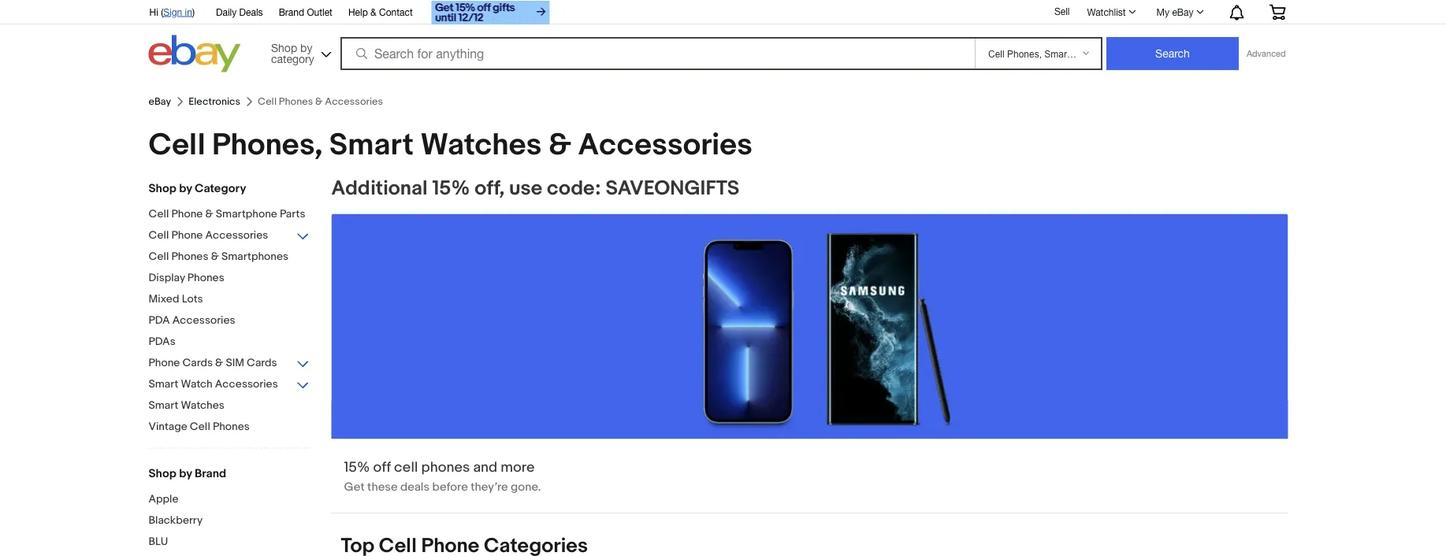 Task type: locate. For each thing, give the bounding box(es) containing it.
electronics
[[189, 96, 240, 108]]

by for brand
[[179, 467, 192, 481]]

0 vertical spatial 15%
[[432, 177, 470, 201]]

2 vertical spatial shop
[[149, 467, 176, 481]]

parts
[[280, 208, 305, 221]]

2 vertical spatial by
[[179, 467, 192, 481]]

ebay link
[[149, 96, 171, 108]]

watches inside the cell phone & smartphone parts cell phone accessories cell phones & smartphones display phones mixed lots pda accessories pdas phone cards & sim cards smart watch accessories smart watches vintage cell phones
[[181, 399, 225, 413]]

daily
[[216, 6, 237, 17]]

shop down brand outlet link
[[271, 41, 297, 54]]

0 vertical spatial ebay
[[1172, 6, 1194, 17]]

0 vertical spatial phones
[[171, 250, 208, 264]]

None text field
[[331, 214, 1288, 513]]

1 vertical spatial brand
[[195, 467, 226, 481]]

phones down smart watches link
[[213, 420, 250, 434]]

vintage cell phones link
[[149, 420, 310, 435]]

cards up watch
[[182, 357, 213, 370]]

apple blackberry blu
[[149, 493, 203, 549]]

none submit inside shop by category banner
[[1107, 37, 1239, 70]]

)
[[192, 6, 195, 17]]

1 vertical spatial 15%
[[344, 459, 370, 476]]

get
[[344, 480, 365, 494]]

0 vertical spatial brand
[[279, 6, 304, 17]]

&
[[370, 6, 376, 17], [549, 127, 571, 164], [205, 208, 213, 221], [211, 250, 219, 264], [215, 357, 223, 370]]

additional
[[331, 177, 428, 201]]

hi ( sign in )
[[149, 6, 195, 17]]

0 horizontal spatial cards
[[182, 357, 213, 370]]

0 horizontal spatial brand
[[195, 467, 226, 481]]

15%
[[432, 177, 470, 201], [344, 459, 370, 476]]

15% left off,
[[432, 177, 470, 201]]

shop for shop by category
[[271, 41, 297, 54]]

0 vertical spatial smart
[[329, 127, 414, 164]]

smart
[[329, 127, 414, 164], [149, 378, 178, 391], [149, 399, 178, 413]]

ebay inside account navigation
[[1172, 6, 1194, 17]]

display
[[149, 272, 185, 285]]

lots
[[182, 293, 203, 306]]

pdas
[[149, 335, 176, 349]]

use
[[509, 177, 542, 201]]

2 vertical spatial phone
[[149, 357, 180, 370]]

shop by category
[[149, 182, 246, 196]]

by inside shop by category
[[300, 41, 312, 54]]

1 vertical spatial ebay
[[149, 96, 171, 108]]

sim
[[226, 357, 244, 370]]

by down brand outlet link
[[300, 41, 312, 54]]

1 cards from the left
[[182, 357, 213, 370]]

pda
[[149, 314, 170, 327]]

15% inside 15% off cell phones and more get these deals before they're gone.
[[344, 459, 370, 476]]

1 horizontal spatial brand
[[279, 6, 304, 17]]

saveongifts
[[606, 177, 740, 201]]

1 vertical spatial shop
[[149, 182, 176, 196]]

additional 15% off, use code: saveongifts
[[331, 177, 740, 201]]

cell
[[394, 459, 418, 476]]

1 horizontal spatial 15%
[[432, 177, 470, 201]]

watches
[[420, 127, 542, 164], [181, 399, 225, 413]]

phone down shop by category at the left
[[171, 208, 203, 221]]

off
[[373, 459, 391, 476]]

brand left the outlet
[[279, 6, 304, 17]]

shop inside shop by category
[[271, 41, 297, 54]]

& right the help
[[370, 6, 376, 17]]

by up blackberry
[[179, 467, 192, 481]]

before
[[432, 480, 468, 494]]

mixed
[[149, 293, 179, 306]]

ebay left the electronics link
[[149, 96, 171, 108]]

pda accessories link
[[149, 314, 310, 329]]

& inside help & contact link
[[370, 6, 376, 17]]

watch
[[181, 378, 213, 391]]

category
[[271, 52, 314, 65]]

by left the category
[[179, 182, 192, 196]]

cell phones, smart watches & accessories
[[149, 127, 753, 164]]

phone down pdas
[[149, 357, 180, 370]]

outlet
[[307, 6, 332, 17]]

electronics link
[[189, 96, 240, 108]]

ebay
[[1172, 6, 1194, 17], [149, 96, 171, 108]]

phones
[[171, 250, 208, 264], [187, 272, 224, 285], [213, 420, 250, 434]]

1 vertical spatial by
[[179, 182, 192, 196]]

15% up get
[[344, 459, 370, 476]]

0 vertical spatial shop
[[271, 41, 297, 54]]

accessories up saveongifts on the top of page
[[578, 127, 753, 164]]

phone cards & sim cards button
[[149, 357, 310, 372]]

brand up apple link
[[195, 467, 226, 481]]

smart left watch
[[149, 378, 178, 391]]

shop for shop by brand
[[149, 467, 176, 481]]

smart watch accessories button
[[149, 378, 310, 393]]

brand inside account navigation
[[279, 6, 304, 17]]

15% off cell phones and more get these deals before they're gone.
[[344, 459, 541, 494]]

blu link
[[149, 536, 310, 551]]

None submit
[[1107, 37, 1239, 70]]

brand outlet link
[[279, 4, 332, 21]]

shop for shop by category
[[149, 182, 176, 196]]

shop by category
[[271, 41, 314, 65]]

watches up off,
[[420, 127, 542, 164]]

shop left the category
[[149, 182, 176, 196]]

smart up additional
[[329, 127, 414, 164]]

shop up apple on the bottom left of the page
[[149, 467, 176, 481]]

1 vertical spatial phone
[[171, 229, 203, 242]]

additional 15% off, use code: saveongifts main content
[[322, 176, 1298, 556]]

ebay right my
[[1172, 6, 1194, 17]]

phones up the display
[[171, 250, 208, 264]]

smart up vintage
[[149, 399, 178, 413]]

display phones link
[[149, 272, 310, 286]]

and
[[473, 459, 497, 476]]

advanced link
[[1239, 38, 1294, 69]]

accessories down sim
[[215, 378, 278, 391]]

& down cell phone accessories dropdown button
[[211, 250, 219, 264]]

1 horizontal spatial cards
[[247, 357, 277, 370]]

cell phone & smartphone parts link
[[149, 208, 310, 223]]

1 horizontal spatial ebay
[[1172, 6, 1194, 17]]

cell
[[149, 127, 205, 164], [149, 208, 169, 221], [149, 229, 169, 242], [149, 250, 169, 264], [190, 420, 210, 434]]

cards right sim
[[247, 357, 277, 370]]

brand
[[279, 6, 304, 17], [195, 467, 226, 481]]

1 vertical spatial watches
[[181, 399, 225, 413]]

none text field containing 15% off cell phones and more
[[331, 214, 1288, 513]]

cards
[[182, 357, 213, 370], [247, 357, 277, 370]]

phone
[[171, 208, 203, 221], [171, 229, 203, 242], [149, 357, 180, 370]]

phones up lots
[[187, 272, 224, 285]]

0 vertical spatial watches
[[420, 127, 542, 164]]

0 vertical spatial by
[[300, 41, 312, 54]]

sign
[[163, 6, 182, 17]]

0 horizontal spatial watches
[[181, 399, 225, 413]]

shop
[[271, 41, 297, 54], [149, 182, 176, 196], [149, 467, 176, 481]]

accessories
[[578, 127, 753, 164], [205, 229, 268, 242], [172, 314, 235, 327], [215, 378, 278, 391]]

contact
[[379, 6, 413, 17]]

0 horizontal spatial 15%
[[344, 459, 370, 476]]

phone down cell phone & smartphone parts link
[[171, 229, 203, 242]]

watches down watch
[[181, 399, 225, 413]]

by
[[300, 41, 312, 54], [179, 182, 192, 196], [179, 467, 192, 481]]



Task type: vqa. For each thing, say whether or not it's contained in the screenshot.
kardon corresponding to New $99.91 $479.95 79% off Free shipping
no



Task type: describe. For each thing, give the bounding box(es) containing it.
apple link
[[149, 493, 310, 508]]

none text field inside additional 15% off, use code: saveongifts main content
[[331, 214, 1288, 513]]

sell
[[1054, 6, 1070, 17]]

1 horizontal spatial watches
[[420, 127, 542, 164]]

apple
[[149, 493, 178, 506]]

smartphone
[[216, 208, 277, 221]]

cell phones & smartphones link
[[149, 250, 310, 265]]

sell link
[[1047, 6, 1077, 17]]

& down the category
[[205, 208, 213, 221]]

cell phone accessories button
[[149, 229, 310, 244]]

mixed lots link
[[149, 293, 310, 308]]

Search for anything text field
[[343, 39, 972, 69]]

2 vertical spatial smart
[[149, 399, 178, 413]]

pdas link
[[149, 335, 310, 350]]

shop by category button
[[264, 35, 335, 69]]

daily deals link
[[216, 4, 263, 21]]

0 vertical spatial phone
[[171, 208, 203, 221]]

off,
[[475, 177, 505, 201]]

advanced
[[1247, 48, 1286, 59]]

your shopping cart image
[[1268, 4, 1287, 20]]

sign in link
[[163, 6, 192, 17]]

account navigation
[[141, 0, 1298, 26]]

by for category
[[179, 182, 192, 196]]

1 vertical spatial smart
[[149, 378, 178, 391]]

hi
[[149, 6, 158, 17]]

& up code:
[[549, 127, 571, 164]]

1 vertical spatial phones
[[187, 272, 224, 285]]

2 cards from the left
[[247, 357, 277, 370]]

get an extra 15% off image
[[432, 1, 550, 24]]

cell phone & smartphone parts cell phone accessories cell phones & smartphones display phones mixed lots pda accessories pdas phone cards & sim cards smart watch accessories smart watches vintage cell phones
[[149, 208, 305, 434]]

shop by category banner
[[141, 0, 1298, 76]]

blackberry link
[[149, 514, 310, 529]]

smart watches link
[[149, 399, 310, 414]]

my
[[1157, 6, 1170, 17]]

watchlist link
[[1079, 2, 1143, 21]]

code:
[[547, 177, 601, 201]]

smartphones
[[221, 250, 289, 264]]

phones,
[[212, 127, 323, 164]]

by for category
[[300, 41, 312, 54]]

my ebay
[[1157, 6, 1194, 17]]

0 horizontal spatial ebay
[[149, 96, 171, 108]]

these
[[367, 480, 398, 494]]

brand outlet
[[279, 6, 332, 17]]

deals
[[400, 480, 430, 494]]

category
[[195, 182, 246, 196]]

2 vertical spatial phones
[[213, 420, 250, 434]]

more
[[501, 459, 535, 476]]

watchlist
[[1087, 6, 1126, 17]]

in
[[185, 6, 192, 17]]

deals
[[239, 6, 263, 17]]

help & contact
[[348, 6, 413, 17]]

vintage
[[149, 420, 187, 434]]

blackberry
[[149, 514, 203, 528]]

daily deals
[[216, 6, 263, 17]]

my ebay link
[[1148, 2, 1211, 21]]

accessories down lots
[[172, 314, 235, 327]]

& left sim
[[215, 357, 223, 370]]

help
[[348, 6, 368, 17]]

accessories down cell phone & smartphone parts link
[[205, 229, 268, 242]]

shop by brand
[[149, 467, 226, 481]]

(
[[161, 6, 163, 17]]

they're
[[471, 480, 508, 494]]

help & contact link
[[348, 4, 413, 21]]

phones
[[421, 459, 470, 476]]

gone.
[[511, 480, 541, 494]]

blu
[[149, 536, 168, 549]]



